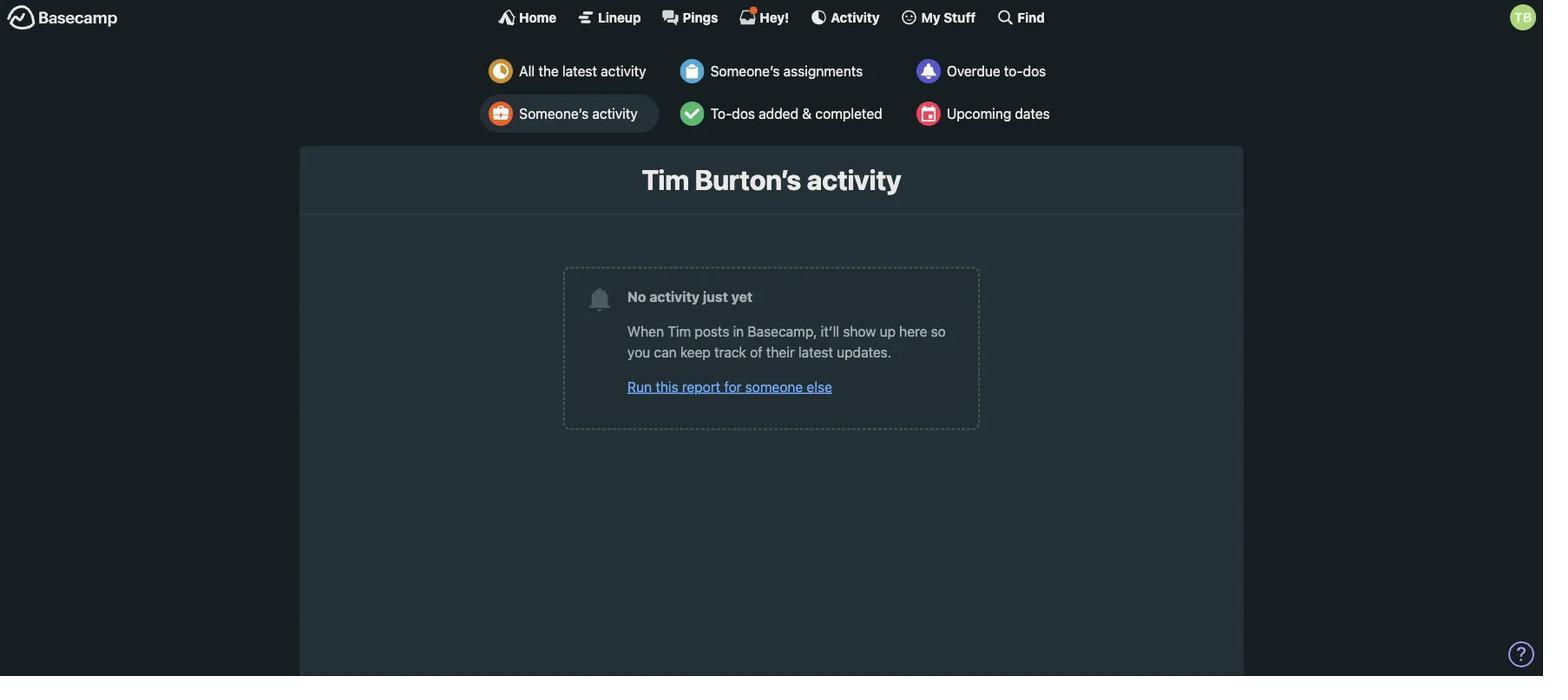 Task type: locate. For each thing, give the bounding box(es) containing it.
1 vertical spatial latest
[[799, 344, 833, 360]]

latest right the
[[562, 63, 597, 79]]

added
[[759, 105, 799, 122]]

0 vertical spatial dos
[[1023, 63, 1046, 79]]

keep
[[680, 344, 711, 360]]

activity down completed
[[807, 163, 901, 196]]

activity right no
[[650, 288, 700, 305]]

latest inside when tim posts in basecamp, it'll show up here so you can keep track of their latest updates.
[[799, 344, 833, 360]]

1 horizontal spatial dos
[[1023, 63, 1046, 79]]

else
[[807, 378, 832, 395]]

no
[[628, 288, 646, 305]]

dos left added
[[732, 105, 755, 122]]

find button
[[997, 9, 1045, 26]]

activity report image
[[489, 59, 513, 83]]

to-
[[711, 105, 732, 122]]

no activity just yet
[[628, 288, 753, 305]]

assignment image
[[680, 59, 705, 83]]

tim up can
[[668, 323, 691, 339]]

dos up dates at the top right of page
[[1023, 63, 1046, 79]]

dates
[[1015, 105, 1050, 122]]

switch accounts image
[[7, 4, 118, 31]]

run this report for someone else link
[[628, 378, 832, 395]]

hey!
[[760, 10, 789, 25]]

latest
[[562, 63, 597, 79], [799, 344, 833, 360]]

to-dos added & completed link
[[672, 95, 896, 133]]

upcoming
[[947, 105, 1012, 122]]

just
[[703, 288, 728, 305]]

you
[[628, 344, 650, 360]]

dos
[[1023, 63, 1046, 79], [732, 105, 755, 122]]

this
[[656, 378, 679, 395]]

1 vertical spatial tim
[[668, 323, 691, 339]]

0 vertical spatial someone's
[[711, 63, 780, 79]]

lineup link
[[577, 9, 641, 26]]

1 vertical spatial dos
[[732, 105, 755, 122]]

activity
[[601, 63, 646, 79], [592, 105, 638, 122], [807, 163, 901, 196], [650, 288, 700, 305]]

so
[[931, 323, 946, 339]]

1 vertical spatial someone's
[[519, 105, 589, 122]]

tim down "todo" "icon"
[[642, 163, 689, 196]]

0 horizontal spatial someone's
[[519, 105, 589, 122]]

their
[[766, 344, 795, 360]]

my
[[922, 10, 941, 25]]

activity link
[[810, 9, 880, 26]]

my stuff button
[[901, 9, 976, 26]]

schedule image
[[917, 102, 941, 126]]

to-dos added & completed
[[711, 105, 883, 122]]

find
[[1018, 10, 1045, 25]]

can
[[654, 344, 677, 360]]

someone's down the
[[519, 105, 589, 122]]

latest down the "it'll"
[[799, 344, 833, 360]]

1 horizontal spatial someone's
[[711, 63, 780, 79]]

yet
[[732, 288, 753, 305]]

1 horizontal spatial latest
[[799, 344, 833, 360]]

all
[[519, 63, 535, 79]]

someone's up to- on the left of page
[[711, 63, 780, 79]]

activity
[[831, 10, 880, 25]]

overdue
[[947, 63, 1001, 79]]

completed
[[816, 105, 883, 122]]

to-
[[1004, 63, 1023, 79]]

all the latest activity link
[[480, 52, 659, 90]]

0 vertical spatial latest
[[562, 63, 597, 79]]

someone's activity
[[519, 105, 638, 122]]

assignments
[[784, 63, 863, 79]]

basecamp,
[[748, 323, 817, 339]]

my stuff
[[922, 10, 976, 25]]

stuff
[[944, 10, 976, 25]]

0 horizontal spatial dos
[[732, 105, 755, 122]]

someone's
[[711, 63, 780, 79], [519, 105, 589, 122]]

up
[[880, 323, 896, 339]]

when
[[628, 323, 664, 339]]

posts
[[695, 323, 730, 339]]

of
[[750, 344, 763, 360]]

0 horizontal spatial latest
[[562, 63, 597, 79]]

tim
[[642, 163, 689, 196], [668, 323, 691, 339]]



Task type: vqa. For each thing, say whether or not it's contained in the screenshot.
Title
no



Task type: describe. For each thing, give the bounding box(es) containing it.
tim burton image
[[1510, 4, 1536, 30]]

in
[[733, 323, 744, 339]]

home
[[519, 10, 557, 25]]

main element
[[0, 0, 1543, 34]]

it'll
[[821, 323, 839, 339]]

person report image
[[489, 102, 513, 126]]

when tim posts in basecamp, it'll show up here so you can keep track of their latest updates.
[[628, 323, 946, 360]]

overdue to-dos
[[947, 63, 1046, 79]]

&
[[802, 105, 812, 122]]

activity down lineup
[[601, 63, 646, 79]]

someone's for someone's assignments
[[711, 63, 780, 79]]

run this report for someone else
[[628, 378, 832, 395]]

upcoming dates
[[947, 105, 1050, 122]]

tim burton's activity
[[642, 163, 901, 196]]

track
[[714, 344, 746, 360]]

someone's for someone's activity
[[519, 105, 589, 122]]

run
[[628, 378, 652, 395]]

someone
[[745, 378, 803, 395]]

dos inside 'link'
[[732, 105, 755, 122]]

lineup
[[598, 10, 641, 25]]

someone's assignments link
[[672, 52, 896, 90]]

overdue to-dos link
[[908, 52, 1063, 90]]

tim inside when tim posts in basecamp, it'll show up here so you can keep track of their latest updates.
[[668, 323, 691, 339]]

0 vertical spatial tim
[[642, 163, 689, 196]]

show
[[843, 323, 876, 339]]

the
[[539, 63, 559, 79]]

here
[[899, 323, 928, 339]]

for
[[724, 378, 742, 395]]

someone's activity link
[[480, 95, 659, 133]]

todo image
[[680, 102, 705, 126]]

hey! button
[[739, 6, 789, 26]]

burton's
[[695, 163, 801, 196]]

report
[[682, 378, 721, 395]]

updates.
[[837, 344, 892, 360]]

pings
[[683, 10, 718, 25]]

upcoming dates link
[[908, 95, 1063, 133]]

reports image
[[917, 59, 941, 83]]

pings button
[[662, 9, 718, 26]]

home link
[[498, 9, 557, 26]]

someone's assignments
[[711, 63, 863, 79]]

all the latest activity
[[519, 63, 646, 79]]

activity down all the latest activity
[[592, 105, 638, 122]]



